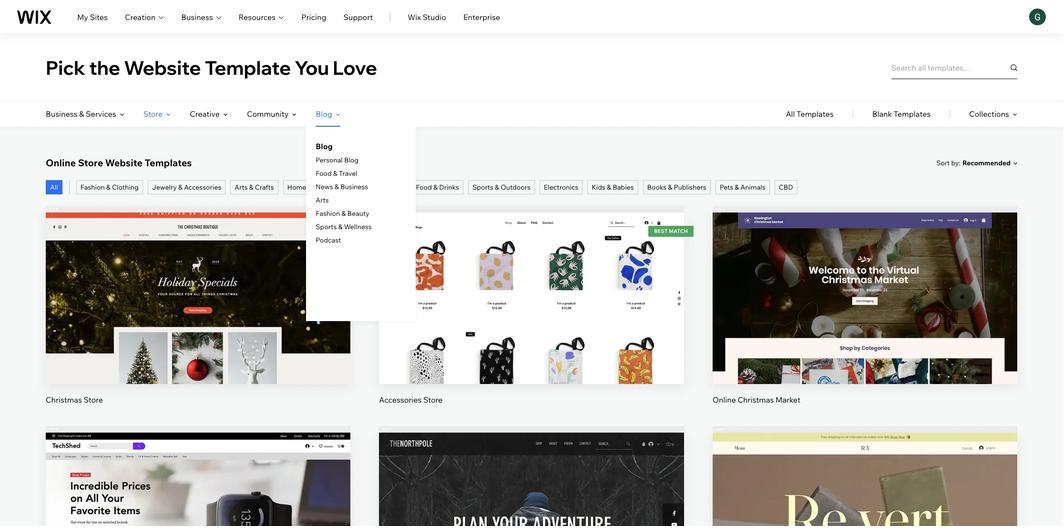Task type: locate. For each thing, give the bounding box(es) containing it.
community
[[247, 109, 289, 119]]

& for business & services
[[79, 109, 84, 119]]

1 vertical spatial arts
[[316, 196, 329, 205]]

edit button for "online store website templates - backpack store" image
[[509, 493, 554, 516]]

blog link
[[316, 141, 333, 152]]

view inside 'christmas store' group
[[189, 312, 207, 321]]

edit button inside 'christmas store' group
[[176, 273, 221, 296]]

sports
[[473, 183, 494, 192], [316, 223, 337, 231]]

books & publishers link
[[643, 180, 711, 195]]

2 view button from the left
[[843, 305, 888, 328]]

0 vertical spatial website
[[124, 56, 201, 79]]

categories. use the left and right arrow keys to navigate the menu element
[[0, 101, 1064, 321]]

1 vertical spatial business
[[46, 109, 77, 119]]

edit inside "online christmas market" group
[[858, 279, 872, 289]]

1 vertical spatial all
[[50, 183, 58, 192]]

1 horizontal spatial all
[[786, 109, 795, 119]]

& inside the home & decor link
[[308, 183, 312, 192]]

1 horizontal spatial arts
[[316, 196, 329, 205]]

& for jewelry & accessories
[[178, 183, 183, 192]]

store inside categories by subject element
[[143, 109, 163, 119]]

my sites link
[[77, 11, 108, 23]]

sports inside the blog personal blog food & travel news & business arts fashion & beauty sports & wellness podcast
[[316, 223, 337, 231]]

1 horizontal spatial templates
[[797, 109, 834, 119]]

view button for christmas store
[[176, 305, 221, 328]]

online inside "online christmas market" group
[[713, 395, 736, 405]]

sports left outdoors
[[473, 183, 494, 192]]

0 horizontal spatial fashion
[[80, 183, 105, 192]]

& down fashion & beauty link at the top left of the page
[[338, 223, 343, 231]]

view inside "online christmas market" group
[[856, 312, 874, 321]]

& inside fashion & clothing link
[[106, 183, 111, 192]]

view button inside 'christmas store' group
[[176, 305, 221, 328]]

& left the clothing
[[106, 183, 111, 192]]

& inside the books & publishers link
[[668, 183, 673, 192]]

electronics link
[[540, 180, 583, 195]]

blog up personal
[[316, 142, 333, 151]]

0 vertical spatial blog
[[316, 109, 332, 119]]

1 vertical spatial blog
[[316, 142, 333, 151]]

view button for online christmas market
[[843, 305, 888, 328]]

view
[[189, 312, 207, 321], [856, 312, 874, 321]]

1 vertical spatial fashion
[[316, 209, 340, 218]]

online store website templates - backpack store image
[[379, 433, 684, 527]]

babies
[[613, 183, 634, 192]]

0 vertical spatial business
[[181, 12, 213, 22]]

sports up podcast
[[316, 223, 337, 231]]

business
[[181, 12, 213, 22], [46, 109, 77, 119], [341, 183, 368, 191]]

0 horizontal spatial online
[[46, 157, 76, 169]]

publishers
[[674, 183, 707, 192]]

profile image image
[[1030, 9, 1046, 25]]

food left the drinks
[[416, 183, 432, 192]]

online christmas market group
[[713, 206, 1018, 405]]

1 horizontal spatial accessories
[[379, 395, 422, 405]]

2 horizontal spatial business
[[341, 183, 368, 191]]

fashion & clothing link
[[76, 180, 143, 195]]

& inside pets & animals link
[[735, 183, 739, 192]]

1 horizontal spatial view
[[856, 312, 874, 321]]

& left the drinks
[[434, 183, 438, 192]]

1 vertical spatial website
[[105, 157, 143, 169]]

0 vertical spatial food
[[316, 169, 332, 178]]

2 horizontal spatial templates
[[894, 109, 931, 119]]

pets & animals link
[[716, 180, 770, 195]]

enterprise
[[464, 12, 500, 22]]

all inside the all link
[[50, 183, 58, 192]]

0 horizontal spatial all
[[50, 183, 58, 192]]

wellness down fashion & beauty link at the top left of the page
[[344, 223, 372, 231]]

0 horizontal spatial sports
[[316, 223, 337, 231]]

fashion inside fashion & clothing link
[[80, 183, 105, 192]]

podcast
[[316, 236, 341, 245]]

enterprise link
[[464, 11, 500, 23]]

arts down decor
[[316, 196, 329, 205]]

& inside sports & outdoors link
[[495, 183, 499, 192]]

podcast link
[[316, 236, 341, 245]]

arts & crafts
[[235, 183, 274, 192]]

0 vertical spatial accessories
[[184, 183, 221, 192]]

& left "crafts"
[[249, 183, 254, 192]]

online store website templates - accessories store image
[[379, 213, 684, 384]]

0 horizontal spatial view button
[[176, 305, 221, 328]]

& right 'news & business' link
[[369, 183, 374, 192]]

edit button
[[176, 273, 221, 296], [843, 273, 888, 296], [176, 493, 221, 516], [509, 493, 554, 516], [843, 493, 888, 516]]

blog up "travel"
[[344, 156, 359, 165]]

& inside beauty & wellness link
[[369, 183, 374, 192]]

business for business
[[181, 12, 213, 22]]

templates for all templates
[[797, 109, 834, 119]]

blog
[[316, 109, 332, 119], [316, 142, 333, 151], [344, 156, 359, 165]]

home
[[287, 183, 306, 192]]

& right books
[[668, 183, 673, 192]]

blog for blog
[[316, 109, 332, 119]]

beauty down "travel"
[[346, 183, 368, 192]]

0 vertical spatial fashion
[[80, 183, 105, 192]]

my
[[77, 12, 88, 22]]

personal blog link
[[316, 156, 359, 165]]

& right jewelry
[[178, 183, 183, 192]]

0 horizontal spatial wellness
[[344, 223, 372, 231]]

& inside jewelry & accessories link
[[178, 183, 183, 192]]

edit button inside "online christmas market" group
[[843, 273, 888, 296]]

& inside "arts & crafts" link
[[249, 183, 254, 192]]

food up news
[[316, 169, 332, 178]]

edit inside 'christmas store' group
[[191, 279, 205, 289]]

0 vertical spatial sports
[[473, 183, 494, 192]]

1 view button from the left
[[176, 305, 221, 328]]

website for the
[[124, 56, 201, 79]]

accessories store group
[[379, 206, 684, 405]]

decor
[[314, 183, 332, 192]]

love
[[333, 56, 377, 79]]

wix
[[408, 12, 421, 22]]

0 vertical spatial wellness
[[375, 183, 403, 192]]

store for online store website templates
[[78, 157, 103, 169]]

& for arts & crafts
[[249, 183, 254, 192]]

the
[[89, 56, 120, 79]]

fashion left the clothing
[[80, 183, 105, 192]]

1 view from the left
[[189, 312, 207, 321]]

1 horizontal spatial online
[[713, 395, 736, 405]]

& inside kids & babies link
[[607, 183, 611, 192]]

food & travel link
[[316, 169, 358, 178]]

wellness
[[375, 183, 403, 192], [344, 223, 372, 231]]

website
[[124, 56, 201, 79], [105, 157, 143, 169]]

edit for edit button associated with "online store website templates - backpack store" image
[[525, 500, 539, 509]]

0 horizontal spatial view
[[189, 312, 207, 321]]

0 horizontal spatial food
[[316, 169, 332, 178]]

& inside food & drinks link
[[434, 183, 438, 192]]

jewelry & accessories link
[[148, 180, 226, 195]]

0 vertical spatial arts
[[235, 183, 248, 192]]

fashion inside the blog personal blog food & travel news & business arts fashion & beauty sports & wellness podcast
[[316, 209, 340, 218]]

& left the services
[[79, 109, 84, 119]]

christmas
[[46, 395, 82, 405], [738, 395, 774, 405]]

wix studio link
[[408, 11, 446, 23]]

template
[[205, 56, 291, 79]]

edit
[[191, 279, 205, 289], [858, 279, 872, 289], [191, 500, 205, 509], [525, 500, 539, 509], [858, 500, 872, 509]]

beauty up sports & wellness link at top left
[[347, 209, 370, 218]]

1 vertical spatial online
[[713, 395, 736, 405]]

fashion
[[80, 183, 105, 192], [316, 209, 340, 218]]

wellness right the blog personal blog food & travel news & business arts fashion & beauty sports & wellness podcast
[[375, 183, 403, 192]]

creative
[[190, 109, 220, 119]]

all templates
[[786, 109, 834, 119]]

& left outdoors
[[495, 183, 499, 192]]

arts
[[235, 183, 248, 192], [316, 196, 329, 205]]

fashion down arts link
[[316, 209, 340, 218]]

1 horizontal spatial view button
[[843, 305, 888, 328]]

all inside all templates "link"
[[786, 109, 795, 119]]

view button
[[176, 305, 221, 328], [843, 305, 888, 328]]

1 vertical spatial accessories
[[379, 395, 422, 405]]

edit button for online store website templates - electronics store image
[[176, 493, 221, 516]]

view button inside "online christmas market" group
[[843, 305, 888, 328]]

store
[[143, 109, 163, 119], [78, 157, 103, 169], [84, 395, 103, 405], [423, 395, 443, 405]]

online store website templates - home goods store image
[[713, 433, 1018, 527]]

1 christmas from the left
[[46, 395, 82, 405]]

1 horizontal spatial fashion
[[316, 209, 340, 218]]

1 vertical spatial food
[[416, 183, 432, 192]]

pick the website template you love
[[46, 56, 377, 79]]

website for store
[[105, 157, 143, 169]]

categories by subject element
[[46, 101, 416, 321]]

business inside dropdown button
[[181, 12, 213, 22]]

online
[[46, 157, 76, 169], [713, 395, 736, 405]]

1 vertical spatial wellness
[[344, 223, 372, 231]]

food & drinks link
[[412, 180, 464, 195]]

all
[[786, 109, 795, 119], [50, 183, 58, 192]]

1 vertical spatial beauty
[[347, 209, 370, 218]]

templates inside "link"
[[797, 109, 834, 119]]

home & decor
[[287, 183, 332, 192]]

blog up the blog link
[[316, 109, 332, 119]]

christmas store group
[[46, 206, 351, 405]]

beauty
[[346, 183, 368, 192], [347, 209, 370, 218]]

beauty inside the blog personal blog food & travel news & business arts fashion & beauty sports & wellness podcast
[[347, 209, 370, 218]]

& left decor
[[308, 183, 312, 192]]

templates for blank templates
[[894, 109, 931, 119]]

0 horizontal spatial arts
[[235, 183, 248, 192]]

resources button
[[239, 11, 284, 23]]

& for sports & outdoors
[[495, 183, 499, 192]]

1 vertical spatial sports
[[316, 223, 337, 231]]

edit button for online store website templates - home goods store image
[[843, 493, 888, 516]]

accessories
[[184, 183, 221, 192], [379, 395, 422, 405]]

1 horizontal spatial sports
[[473, 183, 494, 192]]

1 horizontal spatial business
[[181, 12, 213, 22]]

arts left "crafts"
[[235, 183, 248, 192]]

0 horizontal spatial christmas
[[46, 395, 82, 405]]

1 horizontal spatial wellness
[[375, 183, 403, 192]]

all for all
[[50, 183, 58, 192]]

fashion & beauty link
[[316, 209, 370, 218]]

0 horizontal spatial business
[[46, 109, 77, 119]]

edit for edit button in "online christmas market" group
[[858, 279, 872, 289]]

2 view from the left
[[856, 312, 874, 321]]

0 vertical spatial all
[[786, 109, 795, 119]]

2 vertical spatial business
[[341, 183, 368, 191]]

& right kids
[[607, 183, 611, 192]]

1 horizontal spatial christmas
[[738, 395, 774, 405]]

cbd link
[[775, 180, 798, 195]]

templates
[[797, 109, 834, 119], [894, 109, 931, 119], [145, 157, 192, 169]]

& right pets
[[735, 183, 739, 192]]

online store website templates - online christmas market image
[[713, 213, 1018, 384]]

1 horizontal spatial food
[[416, 183, 432, 192]]

edit for edit button inside 'christmas store' group
[[191, 279, 205, 289]]

0 vertical spatial online
[[46, 157, 76, 169]]

online store website templates - christmas store image
[[46, 213, 351, 384]]

kids & babies link
[[588, 180, 638, 195]]

None search field
[[892, 56, 1018, 79]]

news
[[316, 183, 333, 191]]



Task type: describe. For each thing, give the bounding box(es) containing it.
0 horizontal spatial templates
[[145, 157, 192, 169]]

recommended
[[963, 159, 1011, 167]]

online christmas market
[[713, 395, 801, 405]]

cbd
[[779, 183, 793, 192]]

resources
[[239, 12, 276, 22]]

blank templates link
[[873, 101, 931, 127]]

store for accessories store
[[423, 395, 443, 405]]

drinks
[[439, 183, 459, 192]]

support
[[344, 12, 373, 22]]

outdoors
[[501, 183, 531, 192]]

blog personal blog food & travel news & business arts fashion & beauty sports & wellness podcast
[[316, 142, 372, 245]]

pick
[[46, 56, 85, 79]]

business inside the blog personal blog food & travel news & business arts fashion & beauty sports & wellness podcast
[[341, 183, 368, 191]]

wix studio
[[408, 12, 446, 22]]

all link
[[46, 180, 62, 195]]

sites
[[90, 12, 108, 22]]

accessories store
[[379, 395, 443, 405]]

personal
[[316, 156, 343, 165]]

market
[[776, 395, 801, 405]]

& for pets & animals
[[735, 183, 739, 192]]

jewelry
[[152, 183, 177, 192]]

food & drinks
[[416, 183, 459, 192]]

arts inside "arts & crafts" link
[[235, 183, 248, 192]]

& left "travel"
[[333, 169, 338, 178]]

& for food & drinks
[[434, 183, 438, 192]]

home & decor link
[[283, 180, 337, 195]]

pricing link
[[301, 11, 326, 23]]

& for fashion & clothing
[[106, 183, 111, 192]]

accessories inside group
[[379, 395, 422, 405]]

travel
[[339, 169, 358, 178]]

view for online christmas market
[[856, 312, 874, 321]]

edit for edit button associated with online store website templates - electronics store image
[[191, 500, 205, 509]]

business for business & services
[[46, 109, 77, 119]]

& for books & publishers
[[668, 183, 673, 192]]

blog for blog personal blog food & travel news & business arts fashion & beauty sports & wellness podcast
[[316, 142, 333, 151]]

kids & babies
[[592, 183, 634, 192]]

crafts
[[255, 183, 274, 192]]

business button
[[181, 11, 222, 23]]

2 vertical spatial blog
[[344, 156, 359, 165]]

by:
[[952, 159, 961, 167]]

pets & animals
[[720, 183, 766, 192]]

arts inside the blog personal blog food & travel news & business arts fashion & beauty sports & wellness podcast
[[316, 196, 329, 205]]

my sites
[[77, 12, 108, 22]]

arts & crafts link
[[230, 180, 278, 195]]

edit button for the online store website templates - online christmas market image at the right of the page
[[843, 273, 888, 296]]

sports & outdoors
[[473, 183, 531, 192]]

animals
[[741, 183, 766, 192]]

edit for edit button related to online store website templates - home goods store image
[[858, 500, 872, 509]]

fashion & clothing
[[80, 183, 139, 192]]

food inside food & drinks link
[[416, 183, 432, 192]]

collections
[[970, 109, 1010, 119]]

0 horizontal spatial accessories
[[184, 183, 221, 192]]

clothing
[[112, 183, 139, 192]]

sort by:
[[937, 159, 961, 167]]

online store website templates - electronics store image
[[46, 433, 351, 527]]

2 christmas from the left
[[738, 395, 774, 405]]

online store website templates
[[46, 157, 192, 169]]

& for home & decor
[[308, 183, 312, 192]]

online for online christmas market
[[713, 395, 736, 405]]

& for beauty & wellness
[[369, 183, 374, 192]]

0 vertical spatial beauty
[[346, 183, 368, 192]]

& right news
[[335, 183, 339, 191]]

books & publishers
[[647, 183, 707, 192]]

all templates link
[[786, 101, 834, 127]]

studio
[[423, 12, 446, 22]]

books
[[647, 183, 667, 192]]

electronics
[[544, 183, 579, 192]]

pricing
[[301, 12, 326, 22]]

services
[[86, 109, 116, 119]]

blank templates
[[873, 109, 931, 119]]

wellness inside the blog personal blog food & travel news & business arts fashion & beauty sports & wellness podcast
[[344, 223, 372, 231]]

wellness inside beauty & wellness link
[[375, 183, 403, 192]]

& up sports & wellness link at top left
[[342, 209, 346, 218]]

all for all templates
[[786, 109, 795, 119]]

beauty & wellness
[[346, 183, 403, 192]]

online for online store website templates
[[46, 157, 76, 169]]

edit button for online store website templates - christmas store image
[[176, 273, 221, 296]]

food inside the blog personal blog food & travel news & business arts fashion & beauty sports & wellness podcast
[[316, 169, 332, 178]]

sports & outdoors link
[[468, 180, 535, 195]]

view for christmas store
[[189, 312, 207, 321]]

blank
[[873, 109, 892, 119]]

sports & wellness link
[[316, 223, 372, 231]]

support link
[[344, 11, 373, 23]]

Search search field
[[892, 56, 1018, 79]]

sort
[[937, 159, 950, 167]]

business & services
[[46, 109, 116, 119]]

beauty & wellness link
[[341, 180, 407, 195]]

arts link
[[316, 196, 329, 205]]

pets
[[720, 183, 734, 192]]

christmas store
[[46, 395, 103, 405]]

kids
[[592, 183, 606, 192]]

jewelry & accessories
[[152, 183, 221, 192]]

creation
[[125, 12, 156, 22]]

store for christmas store
[[84, 395, 103, 405]]

creation button
[[125, 11, 164, 23]]

news & business link
[[316, 183, 368, 191]]

generic categories element
[[786, 101, 1018, 127]]

& for kids & babies
[[607, 183, 611, 192]]

you
[[295, 56, 329, 79]]



Task type: vqa. For each thing, say whether or not it's contained in the screenshot.
second view
yes



